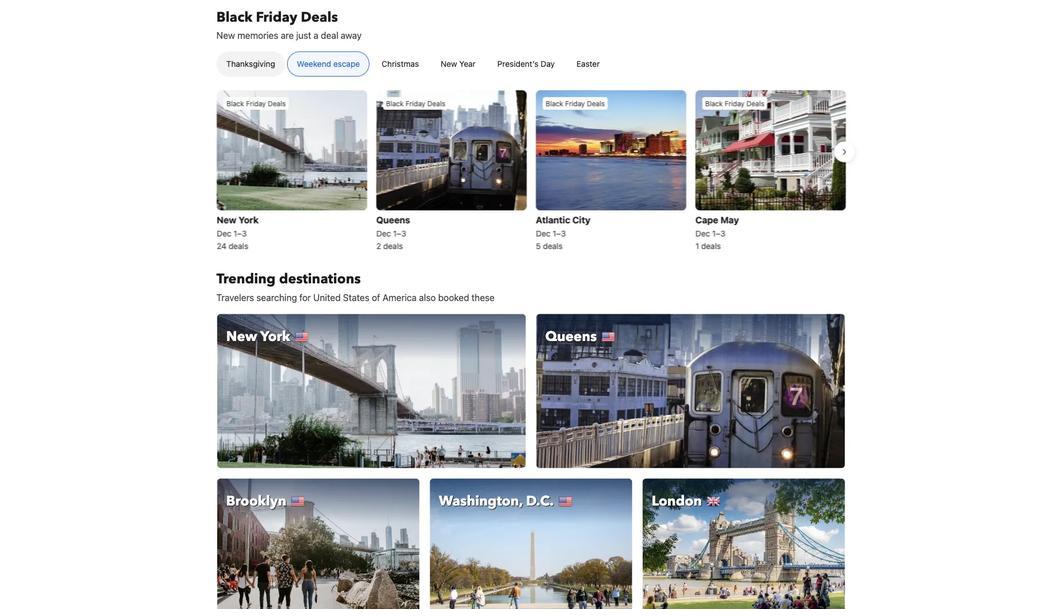 Task type: describe. For each thing, give the bounding box(es) containing it.
queens dec 1–3 2 deals
[[376, 214, 410, 251]]

travelers
[[217, 292, 254, 303]]

are
[[281, 30, 294, 41]]

friday for atlantic city
[[565, 100, 585, 108]]

deals for new york
[[268, 100, 286, 108]]

black for new
[[226, 100, 244, 108]]

brooklyn
[[226, 493, 286, 511]]

weekend escape button
[[287, 51, 370, 77]]

queens for queens
[[545, 328, 597, 347]]

tab list containing thanksgiving
[[207, 51, 619, 77]]

searching
[[257, 292, 297, 303]]

queens for queens dec 1–3 2 deals
[[376, 214, 410, 225]]

new york link
[[217, 314, 527, 469]]

deals for cape may
[[746, 100, 764, 108]]

brooklyn link
[[217, 478, 420, 610]]

dec inside queens dec 1–3 2 deals
[[376, 229, 391, 238]]

atlantic city dec 1–3 5 deals
[[536, 214, 590, 251]]

deals inside black friday deals new memories are just a deal away
[[301, 8, 338, 27]]

weekend
[[297, 59, 331, 69]]

queens link
[[536, 314, 846, 469]]

washington, d.c.
[[439, 493, 554, 511]]

black friday deals new memories are just a deal away
[[217, 8, 362, 41]]

booked
[[438, 292, 469, 303]]

london
[[652, 493, 702, 511]]

for
[[299, 292, 311, 303]]

trending destinations travelers searching for united states of america also booked these
[[217, 270, 495, 303]]

1–3 inside queens dec 1–3 2 deals
[[393, 229, 406, 238]]

friday for cape may
[[725, 100, 744, 108]]

friday inside black friday deals new memories are just a deal away
[[256, 8, 297, 27]]

a
[[314, 30, 319, 41]]

london link
[[642, 478, 846, 610]]

friday for new york
[[246, 100, 266, 108]]

new year
[[441, 59, 476, 69]]

deals for atlantic city
[[587, 100, 605, 108]]

away
[[341, 30, 362, 41]]

memories
[[238, 30, 278, 41]]

deals for new
[[228, 241, 248, 251]]

weekend escape
[[297, 59, 360, 69]]

cape
[[695, 214, 718, 225]]

1–3 for new
[[233, 229, 246, 238]]

these
[[472, 292, 495, 303]]

president's day button
[[488, 51, 565, 77]]

dec for atlantic
[[536, 229, 550, 238]]

christmas button
[[372, 51, 429, 77]]

2
[[376, 241, 381, 251]]

deals for atlantic
[[543, 241, 563, 251]]

america
[[383, 292, 417, 303]]

of
[[372, 292, 380, 303]]

also
[[419, 292, 436, 303]]

states
[[343, 292, 370, 303]]



Task type: locate. For each thing, give the bounding box(es) containing it.
1–3 for cape
[[712, 229, 725, 238]]

1–3 inside 'cape may dec 1–3 1 deals'
[[712, 229, 725, 238]]

dec up 5
[[536, 229, 550, 238]]

dec inside atlantic city dec 1–3 5 deals
[[536, 229, 550, 238]]

1 horizontal spatial york
[[260, 328, 290, 347]]

3 dec from the left
[[536, 229, 550, 238]]

trending
[[217, 270, 276, 289]]

black friday deals for atlantic city
[[545, 100, 605, 108]]

new
[[217, 30, 235, 41], [441, 59, 457, 69], [217, 214, 236, 225], [226, 328, 257, 347]]

region
[[207, 86, 855, 257]]

0 vertical spatial queens
[[376, 214, 410, 225]]

3 black friday deals from the left
[[545, 100, 605, 108]]

new for new year
[[441, 59, 457, 69]]

new york
[[226, 328, 290, 347]]

york for new york
[[260, 328, 290, 347]]

dec up 1
[[695, 229, 710, 238]]

deals right 1
[[701, 241, 721, 251]]

united
[[313, 292, 341, 303]]

friday for queens
[[405, 100, 425, 108]]

1 vertical spatial queens
[[545, 328, 597, 347]]

black for queens
[[386, 100, 403, 108]]

easter button
[[567, 51, 610, 77]]

0 horizontal spatial york
[[238, 214, 258, 225]]

new left memories
[[217, 30, 235, 41]]

new left year
[[441, 59, 457, 69]]

region containing new york
[[207, 86, 855, 257]]

4 dec from the left
[[695, 229, 710, 238]]

black friday deals
[[226, 100, 286, 108], [386, 100, 445, 108], [545, 100, 605, 108], [705, 100, 764, 108]]

1–3
[[233, 229, 246, 238], [393, 229, 406, 238], [553, 229, 566, 238], [712, 229, 725, 238]]

deals
[[301, 8, 338, 27], [268, 100, 286, 108], [427, 100, 445, 108], [587, 100, 605, 108], [746, 100, 764, 108]]

black friday deals for cape may
[[705, 100, 764, 108]]

new inside black friday deals new memories are just a deal away
[[217, 30, 235, 41]]

deals right the 2
[[383, 241, 403, 251]]

deals inside 'cape may dec 1–3 1 deals'
[[701, 241, 721, 251]]

president's day
[[497, 59, 555, 69]]

black inside black friday deals new memories are just a deal away
[[217, 8, 253, 27]]

just
[[296, 30, 311, 41]]

5
[[536, 241, 541, 251]]

york
[[238, 214, 258, 225], [260, 328, 290, 347]]

new for new york
[[226, 328, 257, 347]]

new year button
[[431, 51, 485, 77]]

city
[[572, 214, 590, 225]]

deals
[[228, 241, 248, 251], [383, 241, 403, 251], [543, 241, 563, 251], [701, 241, 721, 251]]

24
[[217, 241, 226, 251]]

dec for new
[[217, 229, 231, 238]]

1 1–3 from the left
[[233, 229, 246, 238]]

1–3 inside atlantic city dec 1–3 5 deals
[[553, 229, 566, 238]]

christmas
[[382, 59, 419, 69]]

new for new york dec 1–3 24 deals
[[217, 214, 236, 225]]

deal
[[321, 30, 338, 41]]

york inside new york dec 1–3 24 deals
[[238, 214, 258, 225]]

new up the 24 at top left
[[217, 214, 236, 225]]

4 deals from the left
[[701, 241, 721, 251]]

3 1–3 from the left
[[553, 229, 566, 238]]

4 black friday deals from the left
[[705, 100, 764, 108]]

president's
[[497, 59, 539, 69]]

deals inside new york dec 1–3 24 deals
[[228, 241, 248, 251]]

year
[[459, 59, 476, 69]]

new inside new york dec 1–3 24 deals
[[217, 214, 236, 225]]

deals right the 24 at top left
[[228, 241, 248, 251]]

1–3 inside new york dec 1–3 24 deals
[[233, 229, 246, 238]]

tab list
[[207, 51, 619, 77]]

dec inside 'cape may dec 1–3 1 deals'
[[695, 229, 710, 238]]

new down travelers
[[226, 328, 257, 347]]

washington,
[[439, 493, 523, 511]]

thanksgiving button
[[217, 51, 285, 77]]

0 vertical spatial york
[[238, 214, 258, 225]]

atlantic
[[536, 214, 570, 225]]

2 deals from the left
[[383, 241, 403, 251]]

d.c.
[[526, 493, 554, 511]]

friday
[[256, 8, 297, 27], [246, 100, 266, 108], [405, 100, 425, 108], [565, 100, 585, 108], [725, 100, 744, 108]]

washington, d.c. link
[[429, 478, 633, 610]]

1 dec from the left
[[217, 229, 231, 238]]

dec up the 24 at top left
[[217, 229, 231, 238]]

thanksgiving
[[226, 59, 275, 69]]

escape
[[333, 59, 360, 69]]

1 vertical spatial york
[[260, 328, 290, 347]]

2 1–3 from the left
[[393, 229, 406, 238]]

deals for queens
[[427, 100, 445, 108]]

day
[[541, 59, 555, 69]]

black for cape
[[705, 100, 723, 108]]

1
[[695, 241, 699, 251]]

1 black friday deals from the left
[[226, 100, 286, 108]]

3 deals from the left
[[543, 241, 563, 251]]

1 deals from the left
[[228, 241, 248, 251]]

new inside button
[[441, 59, 457, 69]]

dec up the 2
[[376, 229, 391, 238]]

queens
[[376, 214, 410, 225], [545, 328, 597, 347]]

cape may dec 1–3 1 deals
[[695, 214, 739, 251]]

dec inside new york dec 1–3 24 deals
[[217, 229, 231, 238]]

dec
[[217, 229, 231, 238], [376, 229, 391, 238], [536, 229, 550, 238], [695, 229, 710, 238]]

2 black friday deals from the left
[[386, 100, 445, 108]]

black friday deals for queens
[[386, 100, 445, 108]]

dec for cape
[[695, 229, 710, 238]]

deals right 5
[[543, 241, 563, 251]]

black friday deals for new york
[[226, 100, 286, 108]]

may
[[720, 214, 739, 225]]

deals for cape
[[701, 241, 721, 251]]

4 1–3 from the left
[[712, 229, 725, 238]]

deals inside atlantic city dec 1–3 5 deals
[[543, 241, 563, 251]]

deals inside queens dec 1–3 2 deals
[[383, 241, 403, 251]]

york for new york dec 1–3 24 deals
[[238, 214, 258, 225]]

easter
[[577, 59, 600, 69]]

black for atlantic
[[545, 100, 563, 108]]

new york dec 1–3 24 deals
[[217, 214, 258, 251]]

0 horizontal spatial queens
[[376, 214, 410, 225]]

2 dec from the left
[[376, 229, 391, 238]]

black
[[217, 8, 253, 27], [226, 100, 244, 108], [386, 100, 403, 108], [545, 100, 563, 108], [705, 100, 723, 108]]

1–3 for atlantic
[[553, 229, 566, 238]]

destinations
[[279, 270, 361, 289]]

1 horizontal spatial queens
[[545, 328, 597, 347]]



Task type: vqa. For each thing, say whether or not it's contained in the screenshot.
the 'Friday' associated with Cape May
yes



